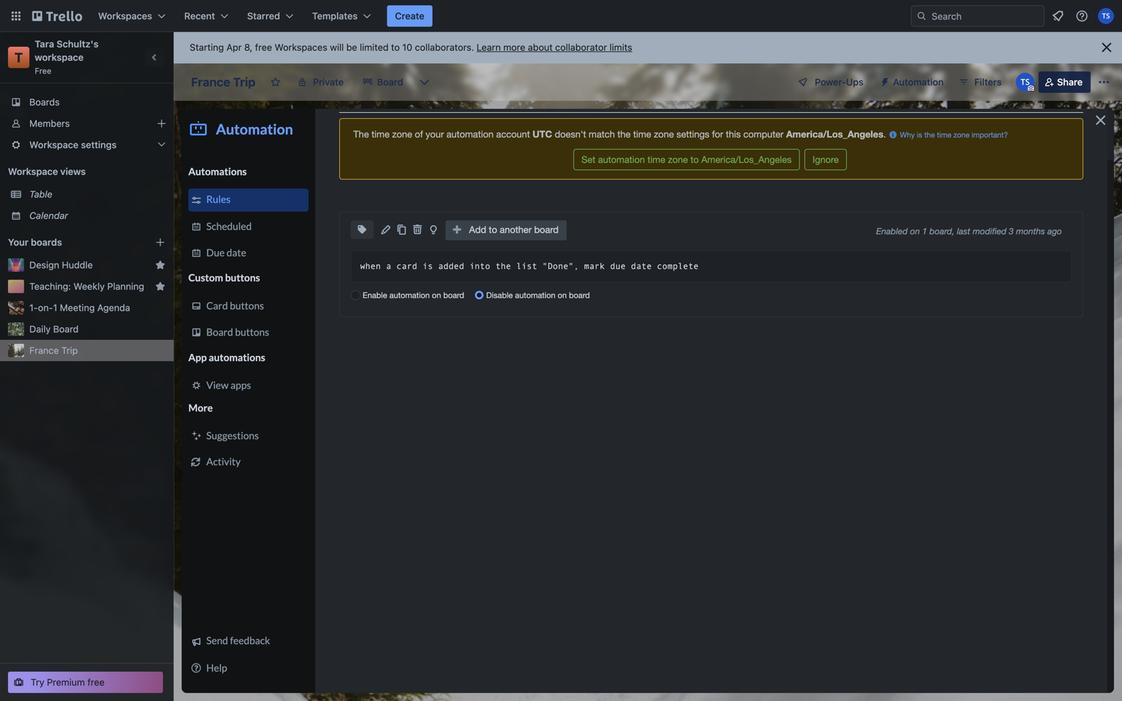 Task type: describe. For each thing, give the bounding box(es) containing it.
1-on-1 meeting agenda link
[[29, 301, 166, 315]]

starred
[[247, 10, 280, 21]]

board link
[[355, 72, 411, 93]]

star or unstar board image
[[270, 77, 281, 88]]

agenda
[[97, 302, 130, 313]]

trip inside text field
[[233, 75, 256, 89]]

search image
[[917, 11, 928, 21]]

1 horizontal spatial workspaces
[[275, 42, 328, 53]]

be
[[347, 42, 357, 53]]

power-ups
[[815, 77, 864, 88]]

boards
[[31, 237, 62, 248]]

collaborators.
[[415, 42, 474, 53]]

meeting
[[60, 302, 95, 313]]

tara schultz's workspace link
[[35, 38, 101, 63]]

ups
[[847, 77, 864, 88]]

private button
[[289, 72, 352, 93]]

learn more about collaborator limits link
[[477, 42, 633, 53]]

1-on-1 meeting agenda
[[29, 302, 130, 313]]

members
[[29, 118, 70, 129]]

8,
[[244, 42, 253, 53]]

daily board
[[29, 324, 79, 335]]

filters button
[[955, 72, 1006, 93]]

t link
[[8, 47, 29, 68]]

workspace views
[[8, 166, 86, 177]]

teaching: weekly planning
[[29, 281, 144, 292]]

10
[[403, 42, 413, 53]]

0 horizontal spatial trip
[[61, 345, 78, 356]]

learn
[[477, 42, 501, 53]]

try premium free
[[31, 677, 105, 688]]

tara schultz (taraschultz7) image
[[1099, 8, 1115, 24]]

daily
[[29, 324, 51, 335]]

board inside board link
[[377, 77, 403, 88]]

power-ups button
[[788, 72, 872, 93]]

0 horizontal spatial france
[[29, 345, 59, 356]]

tara
[[35, 38, 54, 49]]

t
[[15, 49, 23, 65]]

starting
[[190, 42, 224, 53]]

0 horizontal spatial france trip
[[29, 345, 78, 356]]

table
[[29, 189, 52, 200]]

workspace settings
[[29, 139, 117, 150]]

premium
[[47, 677, 85, 688]]

about
[[528, 42, 553, 53]]

your boards with 5 items element
[[8, 235, 135, 251]]

automation button
[[875, 72, 952, 93]]

board inside the daily board link
[[53, 324, 79, 335]]

0 vertical spatial free
[[255, 42, 272, 53]]

0 notifications image
[[1051, 8, 1067, 24]]

france trip link
[[29, 344, 166, 358]]

your
[[8, 237, 28, 248]]

filters
[[975, 77, 1002, 88]]

show menu image
[[1098, 76, 1111, 89]]

starred button
[[239, 5, 302, 27]]

create
[[395, 10, 425, 21]]

huddle
[[62, 260, 93, 271]]

boards
[[29, 97, 60, 108]]

customize views image
[[418, 76, 431, 89]]

tara schultz's workspace free
[[35, 38, 101, 76]]

limits
[[610, 42, 633, 53]]

share button
[[1039, 72, 1091, 93]]

teaching:
[[29, 281, 71, 292]]

primary element
[[0, 0, 1123, 32]]

recent button
[[176, 5, 237, 27]]

views
[[60, 166, 86, 177]]

collaborator
[[555, 42, 607, 53]]

will
[[330, 42, 344, 53]]



Task type: locate. For each thing, give the bounding box(es) containing it.
workspace for workspace settings
[[29, 139, 79, 150]]

0 horizontal spatial board
[[53, 324, 79, 335]]

workspace
[[29, 139, 79, 150], [8, 166, 58, 177]]

workspace for workspace views
[[8, 166, 58, 177]]

1 vertical spatial trip
[[61, 345, 78, 356]]

workspace
[[35, 52, 84, 63]]

on-
[[38, 302, 53, 313]]

0 vertical spatial france trip
[[191, 75, 256, 89]]

free
[[255, 42, 272, 53], [87, 677, 105, 688]]

calendar
[[29, 210, 68, 221]]

tara schultz (taraschultz7) image
[[1016, 73, 1035, 92]]

try
[[31, 677, 44, 688]]

starred icon image down add board image
[[155, 260, 166, 271]]

1 horizontal spatial free
[[255, 42, 272, 53]]

starred icon image for design huddle
[[155, 260, 166, 271]]

1 vertical spatial free
[[87, 677, 105, 688]]

1 vertical spatial workspace
[[8, 166, 58, 177]]

workspaces inside popup button
[[98, 10, 152, 21]]

Board name text field
[[184, 72, 262, 93]]

0 vertical spatial starred icon image
[[155, 260, 166, 271]]

0 vertical spatial board
[[377, 77, 403, 88]]

france trip
[[191, 75, 256, 89], [29, 345, 78, 356]]

share
[[1058, 77, 1083, 88]]

1
[[53, 302, 57, 313]]

0 horizontal spatial free
[[87, 677, 105, 688]]

workspaces
[[98, 10, 152, 21], [275, 42, 328, 53]]

planning
[[107, 281, 144, 292]]

1-
[[29, 302, 38, 313]]

workspace inside popup button
[[29, 139, 79, 150]]

starred icon image
[[155, 260, 166, 271], [155, 281, 166, 292]]

workspaces up workspace navigation collapse icon
[[98, 10, 152, 21]]

france down daily
[[29, 345, 59, 356]]

workspace down members
[[29, 139, 79, 150]]

board
[[377, 77, 403, 88], [53, 324, 79, 335]]

france
[[191, 75, 230, 89], [29, 345, 59, 356]]

recent
[[184, 10, 215, 21]]

france trip down the 'apr' on the left of page
[[191, 75, 256, 89]]

members link
[[0, 113, 174, 134]]

board left customize views 'image'
[[377, 77, 403, 88]]

workspace settings button
[[0, 134, 174, 156]]

free
[[35, 66, 51, 76]]

workspaces left will
[[275, 42, 328, 53]]

0 vertical spatial workspaces
[[98, 10, 152, 21]]

back to home image
[[32, 5, 82, 27]]

1 vertical spatial workspaces
[[275, 42, 328, 53]]

1 horizontal spatial france
[[191, 75, 230, 89]]

0 vertical spatial trip
[[233, 75, 256, 89]]

0 vertical spatial france
[[191, 75, 230, 89]]

teaching: weekly planning button
[[29, 280, 150, 293]]

settings
[[81, 139, 117, 150]]

limited
[[360, 42, 389, 53]]

trip left star or unstar board image
[[233, 75, 256, 89]]

templates
[[312, 10, 358, 21]]

calendar link
[[29, 209, 166, 223]]

to
[[391, 42, 400, 53]]

Search field
[[928, 6, 1044, 26]]

weekly
[[74, 281, 105, 292]]

1 horizontal spatial board
[[377, 77, 403, 88]]

board down 1
[[53, 324, 79, 335]]

this member is an admin of this board. image
[[1028, 86, 1034, 92]]

daily board link
[[29, 323, 166, 336]]

1 horizontal spatial trip
[[233, 75, 256, 89]]

free inside the try premium free button
[[87, 677, 105, 688]]

trip down daily board
[[61, 345, 78, 356]]

boards link
[[0, 92, 174, 113]]

design
[[29, 260, 59, 271]]

1 vertical spatial france trip
[[29, 345, 78, 356]]

workspace navigation collapse icon image
[[146, 48, 164, 67]]

0 vertical spatial workspace
[[29, 139, 79, 150]]

private
[[313, 77, 344, 88]]

france inside text field
[[191, 75, 230, 89]]

templates button
[[304, 5, 379, 27]]

apr
[[227, 42, 242, 53]]

free right premium
[[87, 677, 105, 688]]

1 horizontal spatial france trip
[[191, 75, 256, 89]]

2 starred icon image from the top
[[155, 281, 166, 292]]

table link
[[29, 188, 166, 201]]

0 horizontal spatial workspaces
[[98, 10, 152, 21]]

add board image
[[155, 237, 166, 248]]

try premium free button
[[8, 672, 163, 694]]

power-
[[815, 77, 847, 88]]

france trip inside text field
[[191, 75, 256, 89]]

workspace up the table at the left top
[[8, 166, 58, 177]]

design huddle
[[29, 260, 93, 271]]

more
[[504, 42, 526, 53]]

schultz's
[[57, 38, 99, 49]]

1 vertical spatial starred icon image
[[155, 281, 166, 292]]

france down starting
[[191, 75, 230, 89]]

create button
[[387, 5, 433, 27]]

free right 8,
[[255, 42, 272, 53]]

design huddle button
[[29, 259, 150, 272]]

1 vertical spatial board
[[53, 324, 79, 335]]

1 starred icon image from the top
[[155, 260, 166, 271]]

starred icon image right planning
[[155, 281, 166, 292]]

starting apr 8, free workspaces will be limited to 10 collaborators. learn more about collaborator limits
[[190, 42, 633, 53]]

trip
[[233, 75, 256, 89], [61, 345, 78, 356]]

starred icon image for teaching: weekly planning
[[155, 281, 166, 292]]

sm image
[[875, 72, 893, 90]]

open information menu image
[[1076, 9, 1089, 23]]

france trip down daily board
[[29, 345, 78, 356]]

1 vertical spatial france
[[29, 345, 59, 356]]

your boards
[[8, 237, 62, 248]]

automation
[[893, 77, 944, 88]]

workspaces button
[[90, 5, 174, 27]]



Task type: vqa. For each thing, say whether or not it's contained in the screenshot.
board icon
no



